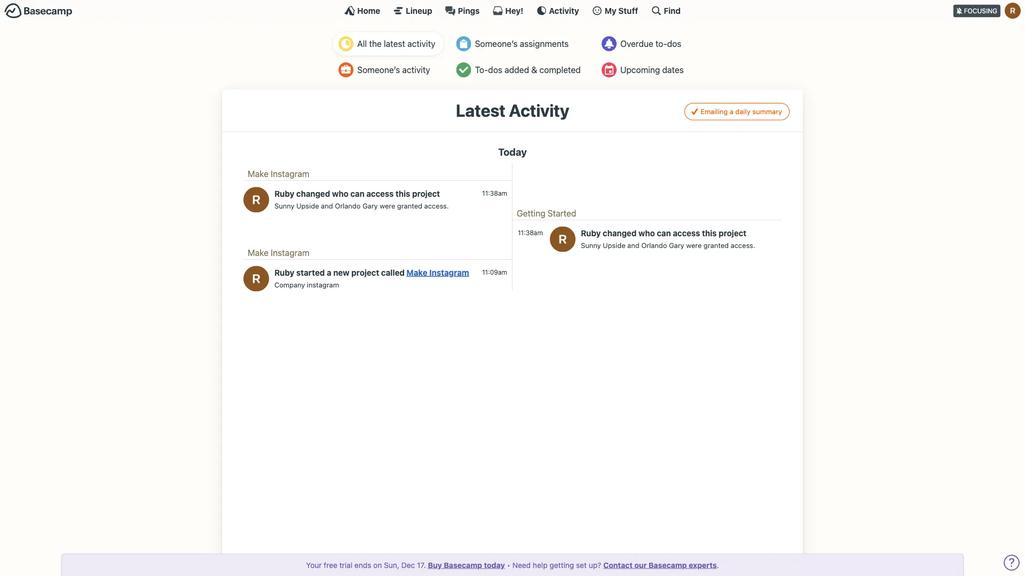 Task type: locate. For each thing, give the bounding box(es) containing it.
1 vertical spatial and
[[628, 241, 640, 250]]

1 make instagram from the top
[[248, 169, 310, 179]]

access for make instagram
[[367, 189, 394, 198]]

basecamp
[[444, 561, 482, 570], [649, 561, 687, 570]]

0 vertical spatial and
[[321, 202, 333, 210]]

someone's down the
[[357, 65, 400, 75]]

pings
[[458, 6, 480, 15]]

1 horizontal spatial 11:38am
[[518, 229, 543, 237]]

0 horizontal spatial can
[[351, 189, 365, 198]]

all the latest activity link
[[333, 32, 444, 56]]

sunny
[[275, 202, 295, 210], [581, 241, 601, 250]]

dos
[[667, 39, 682, 49], [488, 65, 503, 75]]

make
[[248, 169, 269, 179], [248, 248, 269, 258], [407, 268, 428, 278]]

hey! button
[[493, 5, 524, 16]]

activity
[[549, 6, 579, 15], [509, 100, 569, 121]]

can
[[351, 189, 365, 198], [657, 229, 671, 238]]

changed for getting started
[[603, 229, 637, 238]]

1 vertical spatial ruby image
[[244, 187, 269, 213]]

0 horizontal spatial who
[[332, 189, 349, 198]]

0 vertical spatial ruby
[[275, 189, 294, 198]]

0 vertical spatial make instagram link
[[248, 169, 310, 179]]

1 horizontal spatial who
[[639, 229, 655, 238]]

upcoming dates link
[[597, 58, 692, 82]]

0 horizontal spatial gary
[[363, 202, 378, 210]]

1 vertical spatial sunny upside and orlando gary were granted access.
[[581, 241, 756, 250]]

dos left added
[[488, 65, 503, 75]]

2 vertical spatial ruby image
[[244, 266, 269, 292]]

0 vertical spatial this
[[396, 189, 410, 198]]

a left 'new'
[[327, 268, 332, 278]]

11:09am
[[482, 269, 507, 276]]

11:38am element down getting
[[518, 229, 543, 237]]

ruby image for ruby started a new project called
[[244, 266, 269, 292]]

1 vertical spatial upside
[[603, 241, 626, 250]]

1 vertical spatial 11:38am element
[[518, 229, 543, 237]]

11:38am element for getting started
[[518, 229, 543, 237]]

11:38am
[[482, 190, 507, 197], [518, 229, 543, 237]]

project
[[412, 189, 440, 198], [719, 229, 747, 238], [352, 268, 379, 278]]

1 vertical spatial someone's
[[357, 65, 400, 75]]

activity down &
[[509, 100, 569, 121]]

granted for started
[[704, 241, 729, 250]]

changed
[[296, 189, 330, 198], [603, 229, 637, 238]]

0 horizontal spatial were
[[380, 202, 395, 210]]

todo image
[[457, 62, 471, 77]]

1 horizontal spatial changed
[[603, 229, 637, 238]]

0 vertical spatial orlando
[[335, 202, 361, 210]]

1 basecamp from the left
[[444, 561, 482, 570]]

overdue
[[621, 39, 654, 49]]

make for ruby changed who can access this project
[[248, 169, 269, 179]]

someone's for someone's assignments
[[475, 39, 518, 49]]

make instagram for ruby changed who can access this project
[[248, 169, 310, 179]]

11:38am down the today
[[482, 190, 507, 197]]

gary for instagram
[[363, 202, 378, 210]]

person report image
[[339, 62, 354, 77]]

orlando
[[335, 202, 361, 210], [642, 241, 667, 250]]

contact
[[604, 561, 633, 570]]

activity right latest
[[408, 39, 436, 49]]

1 horizontal spatial access.
[[731, 241, 756, 250]]

1 vertical spatial instagram
[[271, 248, 310, 258]]

1 horizontal spatial someone's
[[475, 39, 518, 49]]

2 horizontal spatial project
[[719, 229, 747, 238]]

instagram
[[271, 169, 310, 179], [271, 248, 310, 258], [430, 268, 469, 278]]

access for getting started
[[673, 229, 700, 238]]

1 horizontal spatial orlando
[[642, 241, 667, 250]]

0 vertical spatial who
[[332, 189, 349, 198]]

0 vertical spatial make instagram
[[248, 169, 310, 179]]

changed for make instagram
[[296, 189, 330, 198]]

0 horizontal spatial sunny
[[275, 202, 295, 210]]

make instagram link for ruby started a new project called
[[248, 248, 310, 258]]

sunny for instagram
[[275, 202, 295, 210]]

0 vertical spatial were
[[380, 202, 395, 210]]

someone's up to-
[[475, 39, 518, 49]]

upcoming dates
[[621, 65, 684, 75]]

1 vertical spatial dos
[[488, 65, 503, 75]]

&
[[532, 65, 538, 75]]

1 horizontal spatial a
[[730, 108, 734, 116]]

0 horizontal spatial a
[[327, 268, 332, 278]]

0 horizontal spatial granted
[[397, 202, 423, 210]]

someone's
[[475, 39, 518, 49], [357, 65, 400, 75]]

dates
[[663, 65, 684, 75]]

1 vertical spatial 11:38am
[[518, 229, 543, 237]]

were
[[380, 202, 395, 210], [686, 241, 702, 250]]

dos up dates
[[667, 39, 682, 49]]

1 vertical spatial gary
[[669, 241, 685, 250]]

0 vertical spatial ruby changed who can access this project
[[275, 189, 440, 198]]

who
[[332, 189, 349, 198], [639, 229, 655, 238]]

buy
[[428, 561, 442, 570]]

0 horizontal spatial changed
[[296, 189, 330, 198]]

started
[[548, 209, 577, 219]]

focusing
[[965, 7, 998, 15]]

0 vertical spatial someone's
[[475, 39, 518, 49]]

1 horizontal spatial sunny
[[581, 241, 601, 250]]

stuff
[[619, 6, 639, 15]]

find
[[664, 6, 681, 15]]

access
[[367, 189, 394, 198], [673, 229, 700, 238]]

activity down all the latest activity at top left
[[402, 65, 430, 75]]

our
[[635, 561, 647, 570]]

1 vertical spatial were
[[686, 241, 702, 250]]

11:38am element
[[482, 190, 507, 197], [518, 229, 543, 237]]

1 horizontal spatial gary
[[669, 241, 685, 250]]

upside for started
[[603, 241, 626, 250]]

0 horizontal spatial and
[[321, 202, 333, 210]]

instagram
[[307, 281, 339, 289]]

company
[[275, 281, 305, 289]]

1 horizontal spatial sunny upside and orlando gary were granted access.
[[581, 241, 756, 250]]

sun,
[[384, 561, 400, 570]]

your free trial ends on sun, dec 17. buy basecamp today • need help getting set up? contact our basecamp experts .
[[306, 561, 719, 570]]

and
[[321, 202, 333, 210], [628, 241, 640, 250]]

activity
[[408, 39, 436, 49], [402, 65, 430, 75]]

0 vertical spatial access.
[[424, 202, 449, 210]]

basecamp right our
[[649, 561, 687, 570]]

activity inside "link"
[[549, 6, 579, 15]]

1 vertical spatial can
[[657, 229, 671, 238]]

emailing a daily summary button
[[685, 103, 790, 120]]

up?
[[589, 561, 602, 570]]

1 horizontal spatial 11:38am element
[[518, 229, 543, 237]]

0 horizontal spatial upside
[[296, 202, 319, 210]]

basecamp right buy
[[444, 561, 482, 570]]

1 vertical spatial ruby changed who can access this project
[[581, 229, 747, 238]]

0 vertical spatial instagram
[[271, 169, 310, 179]]

ruby
[[275, 189, 294, 198], [581, 229, 601, 238], [275, 268, 294, 278]]

0 horizontal spatial project
[[352, 268, 379, 278]]

today
[[498, 146, 527, 158]]

1 vertical spatial make instagram
[[248, 248, 310, 258]]

upside for instagram
[[296, 202, 319, 210]]

0 vertical spatial ruby image
[[1005, 3, 1021, 19]]

1 horizontal spatial dos
[[667, 39, 682, 49]]

can for make instagram
[[351, 189, 365, 198]]

2 make instagram from the top
[[248, 248, 310, 258]]

1 vertical spatial granted
[[704, 241, 729, 250]]

1 horizontal spatial can
[[657, 229, 671, 238]]

make instagram link
[[248, 169, 310, 179], [248, 248, 310, 258], [407, 268, 469, 278]]

gary
[[363, 202, 378, 210], [669, 241, 685, 250]]

access. for make instagram
[[424, 202, 449, 210]]

my stuff button
[[592, 5, 639, 16]]

make instagram link for ruby changed who can access this project
[[248, 169, 310, 179]]

orlando for getting started
[[642, 241, 667, 250]]

2 vertical spatial make instagram link
[[407, 268, 469, 278]]

a left daily
[[730, 108, 734, 116]]

buy basecamp today link
[[428, 561, 505, 570]]

ends
[[355, 561, 371, 570]]

1 vertical spatial activity
[[509, 100, 569, 121]]

1 horizontal spatial access
[[673, 229, 700, 238]]

sunny upside and orlando gary were granted access. for getting started
[[581, 241, 756, 250]]

0 horizontal spatial orlando
[[335, 202, 361, 210]]

latest activity
[[456, 100, 569, 121]]

1 vertical spatial orlando
[[642, 241, 667, 250]]

upside
[[296, 202, 319, 210], [603, 241, 626, 250]]

0 vertical spatial can
[[351, 189, 365, 198]]

1 horizontal spatial ruby changed who can access this project
[[581, 229, 747, 238]]

reports image
[[602, 36, 617, 51]]

make instagram
[[248, 169, 310, 179], [248, 248, 310, 258]]

0 horizontal spatial access.
[[424, 202, 449, 210]]

ruby changed who can access this project
[[275, 189, 440, 198], [581, 229, 747, 238]]

1 horizontal spatial granted
[[704, 241, 729, 250]]

0 vertical spatial make
[[248, 169, 269, 179]]

1 vertical spatial sunny
[[581, 241, 601, 250]]

0 horizontal spatial 11:38am element
[[482, 190, 507, 197]]

0 horizontal spatial this
[[396, 189, 410, 198]]

0 vertical spatial gary
[[363, 202, 378, 210]]

1 horizontal spatial upside
[[603, 241, 626, 250]]

0 vertical spatial access
[[367, 189, 394, 198]]

0 horizontal spatial ruby changed who can access this project
[[275, 189, 440, 198]]

activity up assignments
[[549, 6, 579, 15]]

make for ruby started a new project called
[[248, 248, 269, 258]]

0 horizontal spatial someone's
[[357, 65, 400, 75]]

11:38am for make instagram
[[482, 190, 507, 197]]

access.
[[424, 202, 449, 210], [731, 241, 756, 250]]

getting started
[[517, 209, 577, 219]]

0 vertical spatial granted
[[397, 202, 423, 210]]

ruby image
[[550, 227, 576, 252]]

someone's activity link
[[333, 58, 444, 82]]

0 horizontal spatial basecamp
[[444, 561, 482, 570]]

0 vertical spatial changed
[[296, 189, 330, 198]]

free
[[324, 561, 338, 570]]

1 vertical spatial make instagram link
[[248, 248, 310, 258]]

0 vertical spatial activity
[[549, 6, 579, 15]]

1 horizontal spatial project
[[412, 189, 440, 198]]

1 vertical spatial changed
[[603, 229, 637, 238]]

11:38am element down the today
[[482, 190, 507, 197]]

this for make instagram
[[396, 189, 410, 198]]

activity report image
[[339, 36, 354, 51]]

the
[[369, 39, 382, 49]]

0 vertical spatial sunny upside and orlando gary were granted access.
[[275, 202, 449, 210]]

2 vertical spatial project
[[352, 268, 379, 278]]

my stuff
[[605, 6, 639, 15]]

home
[[357, 6, 380, 15]]

to-
[[656, 39, 667, 49]]

0 vertical spatial upside
[[296, 202, 319, 210]]

1 vertical spatial project
[[719, 229, 747, 238]]

sunny upside and orlando gary were granted access.
[[275, 202, 449, 210], [581, 241, 756, 250]]

1 vertical spatial make
[[248, 248, 269, 258]]

1 horizontal spatial basecamp
[[649, 561, 687, 570]]

1 vertical spatial this
[[702, 229, 717, 238]]

dec
[[402, 561, 415, 570]]

0 vertical spatial activity
[[408, 39, 436, 49]]

ruby image
[[1005, 3, 1021, 19], [244, 187, 269, 213], [244, 266, 269, 292]]

activity link
[[536, 5, 579, 16]]

11:38am for getting started
[[518, 229, 543, 237]]

1 horizontal spatial and
[[628, 241, 640, 250]]

who for make instagram
[[332, 189, 349, 198]]

1 horizontal spatial this
[[702, 229, 717, 238]]

getting
[[550, 561, 574, 570]]

1 vertical spatial who
[[639, 229, 655, 238]]

0 horizontal spatial access
[[367, 189, 394, 198]]

11:38am down getting
[[518, 229, 543, 237]]

1 vertical spatial access.
[[731, 241, 756, 250]]

2 basecamp from the left
[[649, 561, 687, 570]]

a
[[730, 108, 734, 116], [327, 268, 332, 278]]

0 vertical spatial sunny
[[275, 202, 295, 210]]

1 vertical spatial ruby
[[581, 229, 601, 238]]

2 vertical spatial instagram
[[430, 268, 469, 278]]



Task type: vqa. For each thing, say whether or not it's contained in the screenshot.
Card
no



Task type: describe. For each thing, give the bounding box(es) containing it.
.
[[717, 561, 719, 570]]

access. for getting started
[[731, 241, 756, 250]]

schedule image
[[602, 62, 617, 77]]

this for getting started
[[702, 229, 717, 238]]

0 horizontal spatial dos
[[488, 65, 503, 75]]

company instagram
[[275, 281, 339, 289]]

your
[[306, 561, 322, 570]]

sunny for started
[[581, 241, 601, 250]]

switch accounts image
[[4, 3, 73, 19]]

main element
[[0, 0, 1026, 21]]

started
[[296, 268, 325, 278]]

ruby image inside focusing popup button
[[1005, 3, 1021, 19]]

home link
[[345, 5, 380, 16]]

11:09am element
[[482, 269, 507, 276]]

trial
[[340, 561, 353, 570]]

orlando for make instagram
[[335, 202, 361, 210]]

set
[[576, 561, 587, 570]]

instagram for ruby started a new project called
[[271, 248, 310, 258]]

need
[[513, 561, 531, 570]]

upcoming
[[621, 65, 660, 75]]

1 vertical spatial activity
[[402, 65, 430, 75]]

1 vertical spatial a
[[327, 268, 332, 278]]

lineup link
[[393, 5, 432, 16]]

getting
[[517, 209, 546, 219]]

contact our basecamp experts link
[[604, 561, 717, 570]]

emailing
[[701, 108, 728, 116]]

17.
[[417, 561, 426, 570]]

someone's assignments link
[[451, 32, 589, 56]]

2 vertical spatial make
[[407, 268, 428, 278]]

to-
[[475, 65, 488, 75]]

and for getting started
[[628, 241, 640, 250]]

ruby for instagram
[[275, 189, 294, 198]]

ruby started a new project called make instagram
[[275, 268, 469, 278]]

emailing a daily summary
[[701, 108, 783, 116]]

daily
[[736, 108, 751, 116]]

on
[[373, 561, 382, 570]]

•
[[507, 561, 511, 570]]

assignment image
[[457, 36, 471, 51]]

11:38am element for make instagram
[[482, 190, 507, 197]]

who for getting started
[[639, 229, 655, 238]]

ruby for started
[[581, 229, 601, 238]]

to-dos added & completed link
[[451, 58, 589, 82]]

all
[[357, 39, 367, 49]]

completed
[[540, 65, 581, 75]]

were for make instagram
[[380, 202, 395, 210]]

new
[[333, 268, 350, 278]]

getting started link
[[517, 209, 577, 219]]

experts
[[689, 561, 717, 570]]

assignments
[[520, 39, 569, 49]]

ruby image for ruby changed who can access this project
[[244, 187, 269, 213]]

overdue to-dos link
[[597, 32, 692, 56]]

a inside button
[[730, 108, 734, 116]]

find button
[[651, 5, 681, 16]]

someone's activity
[[357, 65, 430, 75]]

lineup
[[406, 6, 432, 15]]

0 vertical spatial dos
[[667, 39, 682, 49]]

ruby changed who can access this project for getting started
[[581, 229, 747, 238]]

focusing button
[[954, 0, 1026, 21]]

can for getting started
[[657, 229, 671, 238]]

added
[[505, 65, 529, 75]]

sunny upside and orlando gary were granted access. for make instagram
[[275, 202, 449, 210]]

help
[[533, 561, 548, 570]]

gary for started
[[669, 241, 685, 250]]

project for make instagram
[[412, 189, 440, 198]]

instagram for ruby changed who can access this project
[[271, 169, 310, 179]]

summary
[[753, 108, 783, 116]]

today
[[484, 561, 505, 570]]

2 vertical spatial ruby
[[275, 268, 294, 278]]

someone's assignments
[[475, 39, 569, 49]]

to-dos added & completed
[[475, 65, 581, 75]]

and for make instagram
[[321, 202, 333, 210]]

latest
[[384, 39, 405, 49]]

called
[[381, 268, 405, 278]]

latest
[[456, 100, 506, 121]]

granted for instagram
[[397, 202, 423, 210]]

ruby changed who can access this project for make instagram
[[275, 189, 440, 198]]

pings button
[[445, 5, 480, 16]]

project for getting started
[[719, 229, 747, 238]]

someone's for someone's activity
[[357, 65, 400, 75]]

my
[[605, 6, 617, 15]]

all the latest activity
[[357, 39, 436, 49]]

were for getting started
[[686, 241, 702, 250]]

make instagram for ruby started a new project called
[[248, 248, 310, 258]]

hey!
[[506, 6, 524, 15]]

overdue to-dos
[[621, 39, 682, 49]]



